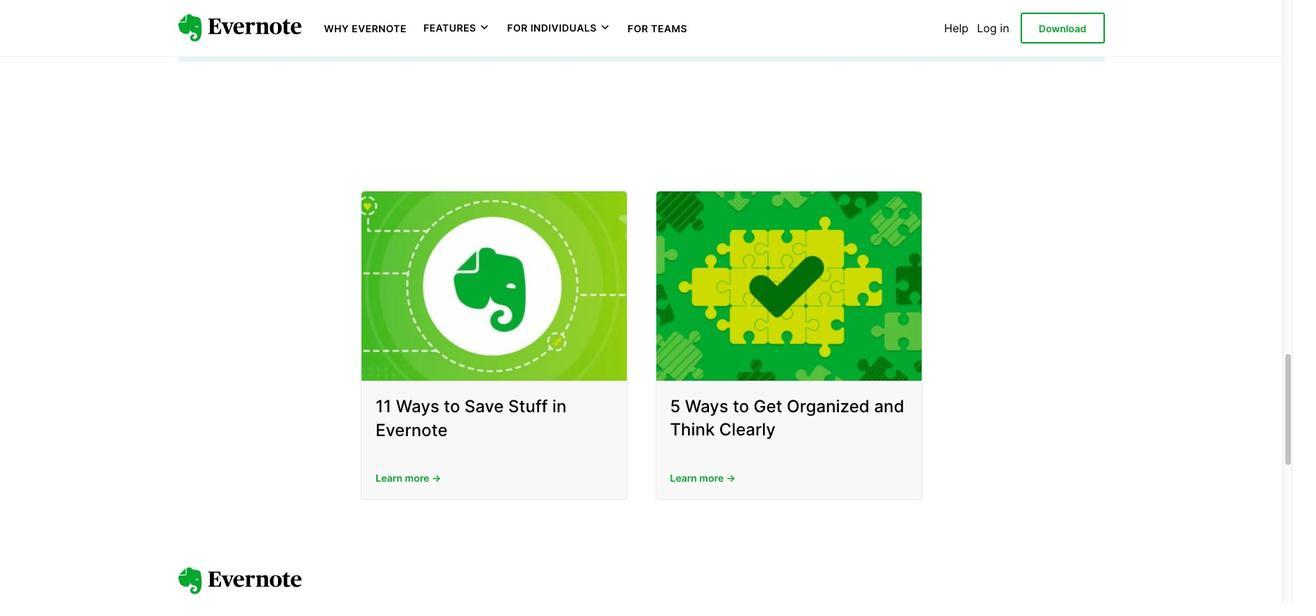 Task type: vqa. For each thing, say whether or not it's contained in the screenshot.
topmost Terms
no



Task type: describe. For each thing, give the bounding box(es) containing it.
clearly
[[719, 420, 776, 440]]

organized
[[787, 397, 870, 417]]

why
[[324, 22, 349, 34]]

try
[[411, 11, 437, 32]]

log in
[[977, 21, 1010, 35]]

features
[[424, 22, 476, 34]]

help link
[[944, 21, 969, 35]]

for individuals button
[[507, 21, 611, 35]]

industry
[[283, 11, 348, 32]]

teams
[[651, 22, 688, 34]]

learn for evernote
[[375, 472, 402, 484]]

recognition
[[415, 0, 504, 8]]

for teams
[[628, 22, 688, 34]]

be
[[491, 11, 512, 32]]

technology
[[509, 0, 598, 8]]

learn more → for think
[[670, 472, 736, 484]]

to for get
[[733, 397, 749, 417]]

is
[[602, 0, 615, 8]]

→ for evernote
[[431, 472, 441, 484]]

5
[[670, 397, 681, 417]]

and inside evernote's handwriting recognition technology is an industry leader. try it and be amazed.
[[457, 11, 487, 32]]

evernote's handwriting recognition technology is an industry leader. try it and be amazed.
[[228, 0, 639, 32]]

in inside 11 ways to save stuff in evernote
[[552, 397, 566, 417]]

stuff
[[508, 397, 548, 417]]

more for evernote
[[405, 472, 429, 484]]

more for think
[[700, 472, 724, 484]]

ways for think
[[685, 397, 729, 417]]

for teams link
[[628, 21, 688, 35]]

evernote inside 11 ways to save stuff in evernote
[[375, 420, 447, 440]]

for for for teams
[[628, 22, 648, 34]]

2 evernote logo image from the top
[[178, 568, 302, 596]]

learn more → for evernote
[[375, 472, 441, 484]]

for individuals
[[507, 22, 597, 34]]

1 horizontal spatial in
[[1000, 21, 1010, 35]]

get
[[754, 397, 783, 417]]

evernote's
[[228, 0, 311, 8]]

think
[[670, 420, 715, 440]]

to for save
[[444, 397, 460, 417]]

save
[[464, 397, 504, 417]]

and inside the 5 ways to get organized and think clearly
[[874, 397, 905, 417]]



Task type: locate. For each thing, give the bounding box(es) containing it.
1 more from the left
[[405, 472, 429, 484]]

5 ways to get organized and think clearly
[[670, 397, 905, 440]]

0 horizontal spatial ways
[[396, 397, 439, 417]]

2 → from the left
[[726, 472, 736, 484]]

1 ways from the left
[[396, 397, 439, 417]]

for down an
[[628, 22, 648, 34]]

1 horizontal spatial and
[[874, 397, 905, 417]]

2 learn from the left
[[670, 472, 697, 484]]

1 horizontal spatial learn
[[670, 472, 697, 484]]

1 learn more → from the left
[[375, 472, 441, 484]]

0 horizontal spatial in
[[552, 397, 566, 417]]

0 vertical spatial evernote logo image
[[178, 14, 302, 42]]

for inside for teams link
[[628, 22, 648, 34]]

and right organized
[[874, 397, 905, 417]]

0 horizontal spatial more
[[405, 472, 429, 484]]

1 horizontal spatial learn more →
[[670, 472, 736, 484]]

learn more →
[[375, 472, 441, 484], [670, 472, 736, 484]]

in
[[1000, 21, 1010, 35], [552, 397, 566, 417]]

0 horizontal spatial and
[[457, 11, 487, 32]]

1 → from the left
[[431, 472, 441, 484]]

for for for individuals
[[507, 22, 528, 34]]

for down technology
[[507, 22, 528, 34]]

1 horizontal spatial →
[[726, 472, 736, 484]]

0 horizontal spatial learn more →
[[375, 472, 441, 484]]

for
[[507, 22, 528, 34], [628, 22, 648, 34]]

→ down 11 ways to save stuff in evernote
[[431, 472, 441, 484]]

ways inside the 5 ways to get organized and think clearly
[[685, 397, 729, 417]]

and
[[457, 11, 487, 32], [874, 397, 905, 417]]

1 evernote logo image from the top
[[178, 14, 302, 42]]

1 learn from the left
[[375, 472, 402, 484]]

an
[[620, 0, 639, 8]]

log in link
[[977, 21, 1010, 35]]

ways up think
[[685, 397, 729, 417]]

evernote down handwriting
[[352, 22, 407, 34]]

1 horizontal spatial for
[[628, 22, 648, 34]]

to up clearly
[[733, 397, 749, 417]]

→ for think
[[726, 472, 736, 484]]

log
[[977, 21, 997, 35]]

1 vertical spatial in
[[552, 397, 566, 417]]

and down recognition
[[457, 11, 487, 32]]

0 horizontal spatial to
[[444, 397, 460, 417]]

0 horizontal spatial learn
[[375, 472, 402, 484]]

more
[[405, 472, 429, 484], [700, 472, 724, 484]]

to inside 11 ways to save stuff in evernote
[[444, 397, 460, 417]]

1 horizontal spatial more
[[700, 472, 724, 484]]

amazed.
[[516, 11, 584, 32]]

in right the stuff
[[552, 397, 566, 417]]

0 horizontal spatial →
[[431, 472, 441, 484]]

0 vertical spatial evernote
[[352, 22, 407, 34]]

in right log
[[1000, 21, 1010, 35]]

0 vertical spatial in
[[1000, 21, 1010, 35]]

1 to from the left
[[444, 397, 460, 417]]

1 horizontal spatial to
[[733, 397, 749, 417]]

2 to from the left
[[733, 397, 749, 417]]

help
[[944, 21, 969, 35]]

download link
[[1021, 12, 1105, 44]]

ways for evernote
[[396, 397, 439, 417]]

evernote logo image
[[178, 14, 302, 42], [178, 568, 302, 596]]

evernote
[[352, 22, 407, 34], [375, 420, 447, 440]]

→
[[431, 472, 441, 484], [726, 472, 736, 484]]

0 horizontal spatial for
[[507, 22, 528, 34]]

individuals
[[531, 22, 597, 34]]

2 ways from the left
[[685, 397, 729, 417]]

1 horizontal spatial ways
[[685, 397, 729, 417]]

11
[[375, 397, 391, 417]]

features button
[[424, 21, 490, 35]]

download
[[1039, 22, 1087, 34]]

to left "save"
[[444, 397, 460, 417]]

2 learn more → from the left
[[670, 472, 736, 484]]

it
[[442, 11, 452, 32]]

→ down clearly
[[726, 472, 736, 484]]

0 vertical spatial and
[[457, 11, 487, 32]]

1 vertical spatial and
[[874, 397, 905, 417]]

1 vertical spatial evernote
[[375, 420, 447, 440]]

for inside for individuals button
[[507, 22, 528, 34]]

to
[[444, 397, 460, 417], [733, 397, 749, 417]]

ways
[[396, 397, 439, 417], [685, 397, 729, 417]]

11 ways to save stuff in evernote
[[375, 397, 566, 440]]

1 vertical spatial evernote logo image
[[178, 568, 302, 596]]

ways right 11
[[396, 397, 439, 417]]

evernote down 11
[[375, 420, 447, 440]]

why evernote
[[324, 22, 407, 34]]

learn for think
[[670, 472, 697, 484]]

to inside the 5 ways to get organized and think clearly
[[733, 397, 749, 417]]

leader.
[[353, 11, 407, 32]]

handwriting
[[316, 0, 410, 8]]

why evernote link
[[324, 21, 407, 35]]

learn
[[375, 472, 402, 484], [670, 472, 697, 484]]

ways inside 11 ways to save stuff in evernote
[[396, 397, 439, 417]]

2 more from the left
[[700, 472, 724, 484]]



